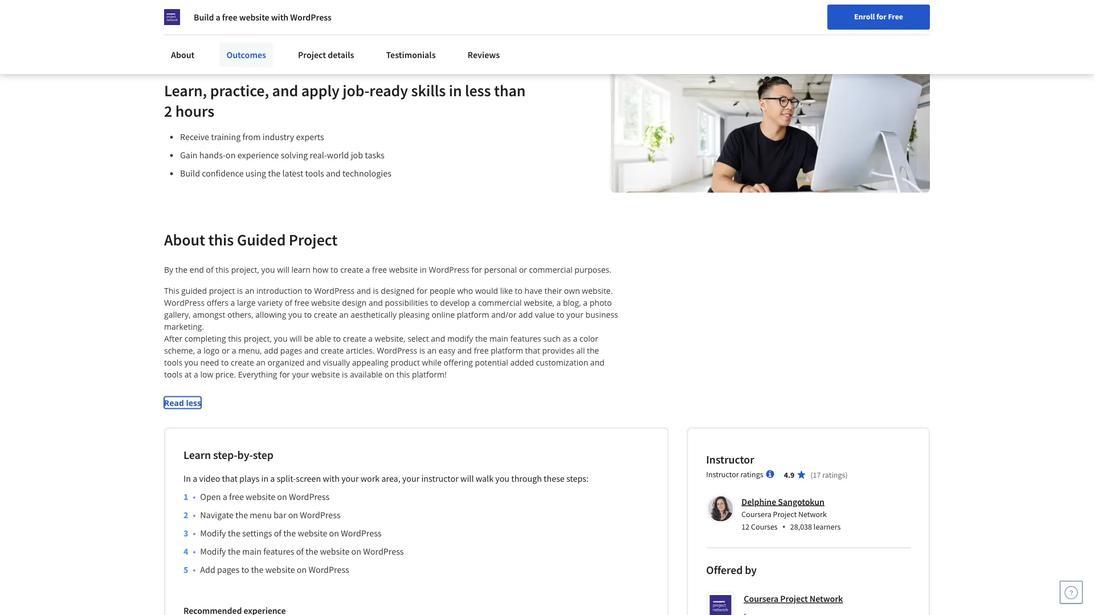 Task type: vqa. For each thing, say whether or not it's contained in the screenshot.
'Show 6 more' button
no



Task type: describe. For each thing, give the bounding box(es) containing it.
step-
[[213, 448, 238, 462]]

28,038
[[791, 522, 813, 533]]

the right by
[[176, 264, 188, 275]]

open
[[200, 492, 221, 503]]

project
[[209, 285, 235, 296]]

navigate
[[200, 510, 234, 521]]

build confidence using the latest tools and technologies
[[180, 168, 392, 179]]

( 17 ratings )
[[811, 470, 848, 480]]

a left menu,
[[232, 345, 236, 356]]

a right coursera project network icon
[[216, 11, 221, 23]]

receive
[[180, 131, 209, 143]]

enroll for free button
[[828, 5, 931, 30]]

the down settings
[[251, 565, 264, 576]]

0 vertical spatial website,
[[524, 297, 555, 308]]

this left guided
[[208, 230, 234, 250]]

to down learn
[[305, 285, 312, 296]]

for down organized
[[280, 369, 290, 380]]

by
[[164, 264, 173, 275]]

platform!
[[412, 369, 447, 380]]

guided
[[237, 230, 286, 250]]

• open a free website on wordpress
[[193, 492, 330, 503]]

courses
[[752, 522, 778, 533]]

be
[[304, 333, 314, 344]]

variety
[[258, 297, 283, 308]]

12
[[742, 522, 750, 533]]

this up menu,
[[228, 333, 242, 344]]

to right value
[[557, 309, 565, 320]]

free down plays
[[229, 492, 244, 503]]

on inside the this guided project is an introduction to wordpress and is designed for people who would like to have their own website. wordpress offers a large variety of free website design and possibilities to develop a commercial website, a blog, a photo gallery, amongst others, allowing you to create an aesthetically pleasing online platform and/or add value to your business marketing. after completing this project, you will be able to create a website, select and modify the main features such as a color scheme, a logo or a menu, add pages and create articles. wordpress is an easy and free platform that provides all the tools you need to create an organized and visually appealing product while offering potential added customization and tools at a low price. everything for your website is available on this platform!
[[385, 369, 395, 380]]

to right like
[[515, 285, 523, 296]]

instructor ratings
[[707, 470, 764, 480]]

split-
[[277, 474, 296, 485]]

build a free website with wordpress
[[194, 11, 332, 23]]

about this guided project
[[164, 230, 338, 250]]

everything
[[238, 369, 277, 380]]

of down • modify the settings of the website on wordpress
[[296, 547, 304, 558]]

english button
[[856, 0, 924, 37]]

the right modify
[[476, 333, 488, 344]]

to up 'be'
[[304, 309, 312, 320]]

website.
[[582, 285, 613, 296]]

website down visually
[[311, 369, 340, 380]]

1 vertical spatial coursera
[[744, 594, 779, 605]]

by-
[[238, 448, 253, 462]]

0 horizontal spatial with
[[271, 11, 289, 23]]

offered by
[[707, 564, 757, 578]]

0 vertical spatial or
[[519, 264, 527, 275]]

a right at
[[194, 369, 198, 380]]

delphine
[[742, 497, 777, 508]]

0 horizontal spatial will
[[277, 264, 290, 275]]

personal
[[485, 264, 517, 275]]

the left settings
[[228, 528, 241, 540]]

)
[[846, 470, 848, 480]]

testimonials
[[386, 49, 436, 60]]

aesthetically
[[351, 309, 397, 320]]

0 vertical spatial add
[[519, 309, 533, 320]]

guided
[[181, 285, 207, 296]]

is down visually
[[342, 369, 348, 380]]

instructor for instructor
[[707, 453, 755, 467]]

is up "large"
[[237, 285, 243, 296]]

create right 'how'
[[341, 264, 364, 275]]

a left split-
[[271, 474, 275, 485]]

have
[[525, 285, 543, 296]]

like
[[500, 285, 513, 296]]

steps:
[[567, 474, 589, 485]]

available
[[350, 369, 383, 380]]

0 horizontal spatial ratings
[[741, 470, 764, 480]]

1 vertical spatial add
[[264, 345, 278, 356]]

walk
[[476, 474, 494, 485]]

an down design
[[339, 309, 349, 320]]

develop
[[440, 297, 470, 308]]

main inside the this guided project is an introduction to wordpress and is designed for people who would like to have their own website. wordpress offers a large variety of free website design and possibilities to develop a commercial website, a blog, a photo gallery, amongst others, allowing you to create an aesthetically pleasing online platform and/or add value to your business marketing. after completing this project, you will be able to create a website, select and modify the main features such as a color scheme, a logo or a menu, add pages and create articles. wordpress is an easy and free platform that provides all the tools you need to create an organized and visually appealing product while offering potential added customization and tools at a low price. everything for your website is available on this platform!
[[490, 333, 509, 344]]

while
[[422, 357, 442, 368]]

hours
[[176, 101, 215, 121]]

show notifications image
[[941, 14, 955, 28]]

the left 'menu' at the left
[[236, 510, 248, 521]]

and down the world
[[326, 168, 341, 179]]

outcomes link
[[220, 42, 273, 67]]

learn,
[[164, 80, 207, 100]]

coursera project network
[[744, 594, 844, 605]]

0 horizontal spatial in
[[261, 474, 269, 485]]

1 horizontal spatial commercial
[[529, 264, 573, 275]]

organized
[[268, 357, 305, 368]]

world
[[327, 150, 349, 161]]

potential
[[475, 357, 509, 368]]

as
[[563, 333, 571, 344]]

how
[[313, 264, 329, 275]]

and down color
[[591, 357, 605, 368]]

your right area,
[[403, 474, 420, 485]]

of inside the this guided project is an introduction to wordpress and is designed for people who would like to have their own website. wordpress offers a large variety of free website design and possibilities to develop a commercial website, a blog, a photo gallery, amongst others, allowing you to create an aesthetically pleasing online platform and/or add value to your business marketing. after completing this project, you will be able to create a website, select and modify the main features such as a color scheme, a logo or a menu, add pages and create articles. wordpress is an easy and free platform that provides all the tools you need to create an organized and visually appealing product while offering potential added customization and tools at a low price. everything for your website is available on this platform!
[[285, 297, 292, 308]]

website up outcomes
[[239, 11, 270, 23]]

commercial inside the this guided project is an introduction to wordpress and is designed for people who would like to have their own website. wordpress offers a large variety of free website design and possibilities to develop a commercial website, a blog, a photo gallery, amongst others, allowing you to create an aesthetically pleasing online platform and/or add value to your business marketing. after completing this project, you will be able to create a website, select and modify the main features such as a color scheme, a logo or a menu, add pages and create articles. wordpress is an easy and free platform that provides all the tools you need to create an organized and visually appealing product while offering potential added customization and tools at a low price. everything for your website is available on this platform!
[[479, 297, 522, 308]]

large
[[237, 297, 256, 308]]

a left "large"
[[231, 297, 235, 308]]

all
[[577, 345, 585, 356]]

create up the articles.
[[343, 333, 366, 344]]

the up '• modify the main features of the website on wordpress'
[[284, 528, 296, 540]]

offers
[[207, 297, 229, 308]]

features inside the this guided project is an introduction to wordpress and is designed for people who would like to have their own website. wordpress offers a large variety of free website design and possibilities to develop a commercial website, a blog, a photo gallery, amongst others, allowing you to create an aesthetically pleasing online platform and/or add value to your business marketing. after completing this project, you will be able to create a website, select and modify the main features such as a color scheme, a logo or a menu, add pages and create articles. wordpress is an easy and free platform that provides all the tools you need to create an organized and visually appealing product while offering potential added customization and tools at a low price. everything for your website is available on this platform!
[[511, 333, 542, 344]]

an up "large"
[[245, 285, 254, 296]]

is left designed
[[373, 285, 379, 296]]

the right all
[[587, 345, 600, 356]]

learners
[[814, 522, 841, 533]]

than
[[494, 80, 526, 100]]

need
[[200, 357, 219, 368]]

add
[[200, 565, 215, 576]]

create up able
[[314, 309, 337, 320]]

practice,
[[210, 80, 269, 100]]

1 vertical spatial main
[[242, 547, 262, 558]]

the down • modify the settings of the website on wordpress
[[306, 547, 318, 558]]

you right allowing at the left bottom of the page
[[289, 309, 302, 320]]

0 vertical spatial project,
[[231, 264, 259, 275]]

you up introduction
[[261, 264, 275, 275]]

gain hands-on experience solving real-world job tasks
[[180, 150, 385, 161]]

• for • modify the settings of the website on wordpress
[[193, 528, 196, 540]]

modify for modify the main features of the website on wordpress
[[200, 547, 226, 558]]

articles.
[[346, 345, 375, 356]]

to right 'how'
[[331, 264, 338, 275]]

website down • modify the settings of the website on wordpress
[[320, 547, 350, 558]]

1 horizontal spatial in
[[420, 264, 427, 275]]

1 horizontal spatial platform
[[491, 345, 523, 356]]

coursera enterprise logos image
[[676, 0, 904, 3]]

build for build confidence using the latest tools and technologies
[[180, 168, 200, 179]]

plays
[[240, 474, 260, 485]]

2
[[164, 101, 172, 121]]

receive training from industry experts
[[180, 131, 324, 143]]

screen
[[296, 474, 321, 485]]

1 vertical spatial features
[[264, 547, 295, 558]]

blog,
[[563, 297, 581, 308]]

and down modify
[[458, 345, 472, 356]]

and up aesthetically at the left
[[369, 297, 383, 308]]

and up design
[[357, 285, 371, 296]]

industry
[[263, 131, 294, 143]]

for up would
[[472, 264, 483, 275]]

coursera project network image
[[164, 9, 180, 25]]

website up designed
[[389, 264, 418, 275]]

shopping cart: 1 item image
[[828, 9, 850, 27]]

hands-
[[199, 150, 226, 161]]

create up visually
[[321, 345, 344, 356]]

design
[[342, 297, 367, 308]]

• for • navigate the menu bar on wordpress
[[193, 510, 196, 521]]

learn
[[292, 264, 311, 275]]

to right able
[[334, 333, 341, 344]]

help center image
[[1065, 586, 1079, 600]]

own
[[564, 285, 580, 296]]

a up design
[[366, 264, 370, 275]]

to down people at the left of page
[[431, 297, 438, 308]]

in inside learn, practice, and apply job-ready skills in less than 2 hours
[[449, 80, 462, 100]]

instructor for instructor ratings
[[707, 470, 739, 480]]

1 vertical spatial with
[[323, 474, 340, 485]]

offered
[[707, 564, 743, 578]]

from
[[243, 131, 261, 143]]

your down organized
[[292, 369, 309, 380]]

amongst
[[193, 309, 225, 320]]

or inside the this guided project is an introduction to wordpress and is designed for people who would like to have their own website. wordpress offers a large variety of free website design and possibilities to develop a commercial website, a blog, a photo gallery, amongst others, allowing you to create an aesthetically pleasing online platform and/or add value to your business marketing. after completing this project, you will be able to create a website, select and modify the main features such as a color scheme, a logo or a menu, add pages and create articles. wordpress is an easy and free platform that provides all the tools you need to create an organized and visually appealing product while offering potential added customization and tools at a low price. everything for your website is available on this platform!
[[222, 345, 230, 356]]

delphine sangotokun coursera project network 12 courses • 28,038 learners
[[742, 497, 841, 533]]

english
[[876, 13, 904, 24]]

price.
[[216, 369, 236, 380]]

• for • open a free website on wordpress
[[193, 492, 196, 503]]

2 horizontal spatial will
[[461, 474, 474, 485]]

your down blog,
[[567, 309, 584, 320]]

a right as
[[573, 333, 578, 344]]

free up potential
[[474, 345, 489, 356]]

marketing.
[[164, 321, 204, 332]]

video
[[199, 474, 220, 485]]

job-
[[343, 80, 370, 100]]



Task type: locate. For each thing, give the bounding box(es) containing it.
or right 'logo'
[[222, 345, 230, 356]]

tasks
[[365, 150, 385, 161]]

1 vertical spatial or
[[222, 345, 230, 356]]

• add pages to the website on wordpress
[[193, 565, 349, 576]]

pages up organized
[[280, 345, 302, 356]]

these
[[544, 474, 565, 485]]

2 vertical spatial in
[[261, 474, 269, 485]]

coursera down delphine
[[742, 510, 772, 520]]

• for • add pages to the website on wordpress
[[193, 565, 196, 576]]

features up the • add pages to the website on wordpress
[[264, 547, 295, 558]]

and left apply
[[272, 80, 298, 100]]

• inside delphine sangotokun coursera project network 12 courses • 28,038 learners
[[783, 521, 786, 533]]

such
[[544, 333, 561, 344]]

0 vertical spatial build
[[194, 11, 214, 23]]

for up possibilities on the left
[[417, 285, 428, 296]]

0 vertical spatial platform
[[457, 309, 490, 320]]

a down who
[[472, 297, 477, 308]]

0 vertical spatial instructor
[[707, 453, 755, 467]]

enroll for free
[[855, 11, 904, 22]]

commercial
[[529, 264, 573, 275], [479, 297, 522, 308]]

2 vertical spatial tools
[[164, 369, 183, 380]]

project
[[298, 49, 326, 60], [289, 230, 338, 250], [774, 510, 797, 520], [781, 594, 808, 605]]

modify for modify the settings of the website on wordpress
[[200, 528, 226, 540]]

reviews
[[468, 49, 500, 60]]

0 horizontal spatial commercial
[[479, 297, 522, 308]]

1 vertical spatial that
[[222, 474, 238, 485]]

main down settings
[[242, 547, 262, 558]]

step
[[253, 448, 274, 462]]

at
[[185, 369, 192, 380]]

tools down real-
[[305, 168, 324, 179]]

1 vertical spatial project,
[[244, 333, 272, 344]]

1 horizontal spatial less
[[465, 80, 491, 100]]

will inside the this guided project is an introduction to wordpress and is designed for people who would like to have their own website. wordpress offers a large variety of free website design and possibilities to develop a commercial website, a blog, a photo gallery, amongst others, allowing you to create an aesthetically pleasing online platform and/or add value to your business marketing. after completing this project, you will be able to create a website, select and modify the main features such as a color scheme, a logo or a menu, add pages and create articles. wordpress is an easy and free platform that provides all the tools you need to create an organized and visually appealing product while offering potential added customization and tools at a low price. everything for your website is available on this platform!
[[290, 333, 302, 344]]

business
[[586, 309, 619, 320]]

logo
[[204, 345, 220, 356]]

details
[[328, 49, 354, 60]]

build down the gain
[[180, 168, 200, 179]]

with
[[271, 11, 289, 23], [323, 474, 340, 485]]

create down menu,
[[231, 357, 254, 368]]

people
[[430, 285, 456, 296]]

real-
[[310, 150, 327, 161]]

0 vertical spatial in
[[449, 80, 462, 100]]

project inside delphine sangotokun coursera project network 12 courses • 28,038 learners
[[774, 510, 797, 520]]

the right using
[[268, 168, 281, 179]]

coursera inside delphine sangotokun coursera project network 12 courses • 28,038 learners
[[742, 510, 772, 520]]

1 instructor from the top
[[707, 453, 755, 467]]

menu
[[250, 510, 272, 521]]

introduction
[[257, 285, 303, 296]]

0 horizontal spatial features
[[264, 547, 295, 558]]

using
[[246, 168, 266, 179]]

others,
[[228, 309, 254, 320]]

will left 'be'
[[290, 333, 302, 344]]

and left visually
[[307, 357, 321, 368]]

a right open
[[223, 492, 227, 503]]

to right add
[[241, 565, 249, 576]]

read less button
[[164, 397, 201, 409]]

bar
[[274, 510, 287, 521]]

0 horizontal spatial less
[[186, 398, 201, 409]]

job
[[351, 150, 363, 161]]

will
[[277, 264, 290, 275], [290, 333, 302, 344], [461, 474, 474, 485]]

delphine sangotokun image
[[708, 497, 734, 522]]

website left design
[[312, 297, 340, 308]]

an
[[245, 285, 254, 296], [339, 309, 349, 320], [428, 345, 437, 356], [256, 357, 266, 368]]

0 horizontal spatial main
[[242, 547, 262, 558]]

that left plays
[[222, 474, 238, 485]]

a
[[216, 11, 221, 23], [366, 264, 370, 275], [231, 297, 235, 308], [472, 297, 477, 308], [557, 297, 561, 308], [584, 297, 588, 308], [369, 333, 373, 344], [573, 333, 578, 344], [197, 345, 202, 356], [232, 345, 236, 356], [194, 369, 198, 380], [193, 474, 197, 485], [271, 474, 275, 485], [223, 492, 227, 503]]

less right read
[[186, 398, 201, 409]]

training
[[211, 131, 241, 143]]

that up added
[[526, 345, 541, 356]]

1 horizontal spatial will
[[290, 333, 302, 344]]

0 horizontal spatial platform
[[457, 309, 490, 320]]

free up outcomes
[[222, 11, 238, 23]]

1 horizontal spatial with
[[323, 474, 340, 485]]

instructor up delphine sangotokun "icon" at the right of the page
[[707, 470, 739, 480]]

enroll
[[855, 11, 876, 22]]

visually
[[323, 357, 350, 368]]

provides
[[543, 345, 575, 356]]

and/or
[[492, 309, 517, 320]]

0 horizontal spatial add
[[264, 345, 278, 356]]

about for about this guided project
[[164, 230, 205, 250]]

read less
[[164, 398, 201, 409]]

website up '• modify the main features of the website on wordpress'
[[298, 528, 328, 540]]

reviews link
[[461, 42, 507, 67]]

for
[[877, 11, 887, 22], [472, 264, 483, 275], [417, 285, 428, 296], [280, 369, 290, 380]]

modify
[[200, 528, 226, 540], [200, 547, 226, 558]]

the down navigate
[[228, 547, 241, 558]]

this
[[164, 285, 179, 296]]

build for build a free website with wordpress
[[194, 11, 214, 23]]

1 horizontal spatial that
[[526, 345, 541, 356]]

• navigate the menu bar on wordpress
[[193, 510, 341, 521]]

1 horizontal spatial features
[[511, 333, 542, 344]]

a right in
[[193, 474, 197, 485]]

of down bar
[[274, 528, 282, 540]]

you up organized
[[274, 333, 288, 344]]

outcomes
[[227, 49, 266, 60]]

ratings up delphine
[[741, 470, 764, 480]]

learn step-by-step
[[184, 448, 274, 462]]

solving
[[281, 150, 308, 161]]

1 vertical spatial about
[[164, 230, 205, 250]]

•
[[193, 492, 196, 503], [193, 510, 196, 521], [783, 521, 786, 533], [193, 528, 196, 540], [193, 547, 196, 558], [193, 565, 196, 576]]

this down product
[[397, 369, 410, 380]]

will left learn
[[277, 264, 290, 275]]

0 horizontal spatial pages
[[217, 565, 240, 576]]

easy
[[439, 345, 456, 356]]

to up the price.
[[221, 357, 229, 368]]

sangotokun
[[779, 497, 825, 508]]

who
[[458, 285, 474, 296]]

tools
[[305, 168, 324, 179], [164, 357, 183, 368], [164, 369, 183, 380]]

commercial up and/or
[[479, 297, 522, 308]]

0 vertical spatial features
[[511, 333, 542, 344]]

project, inside the this guided project is an introduction to wordpress and is designed for people who would like to have their own website. wordpress offers a large variety of free website design and possibilities to develop a commercial website, a blog, a photo gallery, amongst others, allowing you to create an aesthetically pleasing online platform and/or add value to your business marketing. after completing this project, you will be able to create a website, select and modify the main features such as a color scheme, a logo or a menu, add pages and create articles. wordpress is an easy and free platform that provides all the tools you need to create an organized and visually appealing product while offering potential added customization and tools at a low price. everything for your website is available on this platform!
[[244, 333, 272, 344]]

• for • modify the main features of the website on wordpress
[[193, 547, 196, 558]]

0 vertical spatial coursera
[[742, 510, 772, 520]]

a right blog,
[[584, 297, 588, 308]]

that inside the this guided project is an introduction to wordpress and is designed for people who would like to have their own website. wordpress offers a large variety of free website design and possibilities to develop a commercial website, a blog, a photo gallery, amongst others, allowing you to create an aesthetically pleasing online platform and/or add value to your business marketing. after completing this project, you will be able to create a website, select and modify the main features such as a color scheme, a logo or a menu, add pages and create articles. wordpress is an easy and free platform that provides all the tools you need to create an organized and visually appealing product while offering potential added customization and tools at a low price. everything for your website is available on this platform!
[[526, 345, 541, 356]]

0 vertical spatial that
[[526, 345, 541, 356]]

website down '• modify the main features of the website on wordpress'
[[266, 565, 295, 576]]

website up 'menu' at the left
[[246, 492, 275, 503]]

0 vertical spatial with
[[271, 11, 289, 23]]

in up possibilities on the left
[[420, 264, 427, 275]]

0 vertical spatial about
[[171, 49, 195, 60]]

about
[[171, 49, 195, 60], [164, 230, 205, 250]]

1 horizontal spatial main
[[490, 333, 509, 344]]

network inside delphine sangotokun coursera project network 12 courses • 28,038 learners
[[799, 510, 827, 520]]

for inside button
[[877, 11, 887, 22]]

a up the articles.
[[369, 333, 373, 344]]

0 vertical spatial network
[[799, 510, 827, 520]]

1 horizontal spatial website,
[[524, 297, 555, 308]]

1 vertical spatial instructor
[[707, 470, 739, 480]]

technologies
[[343, 168, 392, 179]]

your left work
[[342, 474, 359, 485]]

• modify the main features of the website on wordpress
[[193, 547, 404, 558]]

1 vertical spatial will
[[290, 333, 302, 344]]

a left 'logo'
[[197, 345, 202, 356]]

photo
[[590, 297, 612, 308]]

project details
[[298, 49, 354, 60]]

ready
[[370, 80, 408, 100]]

by the end of this project, you will learn how to create a free website in wordpress for personal or commercial purposes.
[[164, 264, 614, 275]]

with right screen
[[323, 474, 340, 485]]

1 horizontal spatial pages
[[280, 345, 302, 356]]

pages inside the this guided project is an introduction to wordpress and is designed for people who would like to have their own website. wordpress offers a large variety of free website design and possibilities to develop a commercial website, a blog, a photo gallery, amongst others, allowing you to create an aesthetically pleasing online platform and/or add value to your business marketing. after completing this project, you will be able to create a website, select and modify the main features such as a color scheme, a logo or a menu, add pages and create articles. wordpress is an easy and free platform that provides all the tools you need to create an organized and visually appealing product while offering potential added customization and tools at a low price. everything for your website is available on this platform!
[[280, 345, 302, 356]]

an up while at the bottom
[[428, 345, 437, 356]]

a down the their
[[557, 297, 561, 308]]

17
[[814, 470, 821, 480]]

your
[[567, 309, 584, 320], [292, 369, 309, 380], [342, 474, 359, 485], [403, 474, 420, 485]]

• modify the settings of the website on wordpress
[[193, 528, 382, 540]]

less inside learn, practice, and apply job-ready skills in less than 2 hours
[[465, 80, 491, 100]]

product
[[391, 357, 420, 368]]

0 vertical spatial main
[[490, 333, 509, 344]]

of right end
[[206, 264, 214, 275]]

1 vertical spatial website,
[[375, 333, 406, 344]]

project, up menu,
[[244, 333, 272, 344]]

platform up added
[[491, 345, 523, 356]]

2 instructor from the top
[[707, 470, 739, 480]]

1 vertical spatial tools
[[164, 357, 183, 368]]

0 horizontal spatial or
[[222, 345, 230, 356]]

1 horizontal spatial ratings
[[823, 470, 846, 480]]

free down introduction
[[295, 297, 309, 308]]

0 vertical spatial modify
[[200, 528, 226, 540]]

modify
[[448, 333, 473, 344]]

build right coursera project network icon
[[194, 11, 214, 23]]

1 vertical spatial pages
[[217, 565, 240, 576]]

in right plays
[[261, 474, 269, 485]]

able
[[316, 333, 331, 344]]

project, down about this guided project
[[231, 264, 259, 275]]

0 vertical spatial pages
[[280, 345, 302, 356]]

this up project
[[216, 264, 229, 275]]

free up designed
[[372, 264, 387, 275]]

and down 'be'
[[305, 345, 319, 356]]

website,
[[524, 297, 555, 308], [375, 333, 406, 344]]

about for about
[[171, 49, 195, 60]]

offering
[[444, 357, 473, 368]]

instructor
[[422, 474, 459, 485]]

modify down navigate
[[200, 528, 226, 540]]

in right skills
[[449, 80, 462, 100]]

pages right add
[[217, 565, 240, 576]]

and up easy
[[431, 333, 446, 344]]

4.9
[[784, 470, 795, 480]]

2 modify from the top
[[200, 547, 226, 558]]

main down and/or
[[490, 333, 509, 344]]

create
[[341, 264, 364, 275], [314, 309, 337, 320], [343, 333, 366, 344], [321, 345, 344, 356], [231, 357, 254, 368]]

of
[[206, 264, 214, 275], [285, 297, 292, 308], [274, 528, 282, 540], [296, 547, 304, 558]]

you right walk
[[496, 474, 510, 485]]

by
[[746, 564, 757, 578]]

0 horizontal spatial website,
[[375, 333, 406, 344]]

purposes.
[[575, 264, 612, 275]]

low
[[200, 369, 214, 380]]

1 vertical spatial commercial
[[479, 297, 522, 308]]

or right personal
[[519, 264, 527, 275]]

free
[[889, 11, 904, 22]]

1 vertical spatial less
[[186, 398, 201, 409]]

project details link
[[291, 42, 361, 67]]

website, down have
[[524, 297, 555, 308]]

an up the everything
[[256, 357, 266, 368]]

color
[[580, 333, 599, 344]]

1 vertical spatial platform
[[491, 345, 523, 356]]

their
[[545, 285, 562, 296]]

0 vertical spatial less
[[465, 80, 491, 100]]

network
[[799, 510, 827, 520], [810, 594, 844, 605]]

0 vertical spatial commercial
[[529, 264, 573, 275]]

select
[[408, 333, 429, 344]]

1 vertical spatial modify
[[200, 547, 226, 558]]

skills
[[411, 80, 446, 100]]

less
[[465, 80, 491, 100], [186, 398, 201, 409]]

0 horizontal spatial that
[[222, 474, 238, 485]]

0 vertical spatial tools
[[305, 168, 324, 179]]

and inside learn, practice, and apply job-ready skills in less than 2 hours
[[272, 80, 298, 100]]

gain
[[180, 150, 198, 161]]

1 horizontal spatial or
[[519, 264, 527, 275]]

website
[[239, 11, 270, 23], [389, 264, 418, 275], [312, 297, 340, 308], [311, 369, 340, 380], [246, 492, 275, 503], [298, 528, 328, 540], [320, 547, 350, 558], [266, 565, 295, 576]]

coursera project network link
[[744, 592, 844, 606]]

1 horizontal spatial add
[[519, 309, 533, 320]]

website, left select
[[375, 333, 406, 344]]

1 vertical spatial build
[[180, 168, 200, 179]]

1 vertical spatial in
[[420, 264, 427, 275]]

1 modify from the top
[[200, 528, 226, 540]]

modify up add
[[200, 547, 226, 558]]

about up end
[[164, 230, 205, 250]]

less inside button
[[186, 398, 201, 409]]

you up at
[[185, 357, 198, 368]]

None search field
[[163, 7, 436, 30]]

2 vertical spatial will
[[461, 474, 474, 485]]

is down select
[[420, 345, 425, 356]]

2 horizontal spatial in
[[449, 80, 462, 100]]

1 vertical spatial network
[[810, 594, 844, 605]]

0 vertical spatial will
[[277, 264, 290, 275]]



